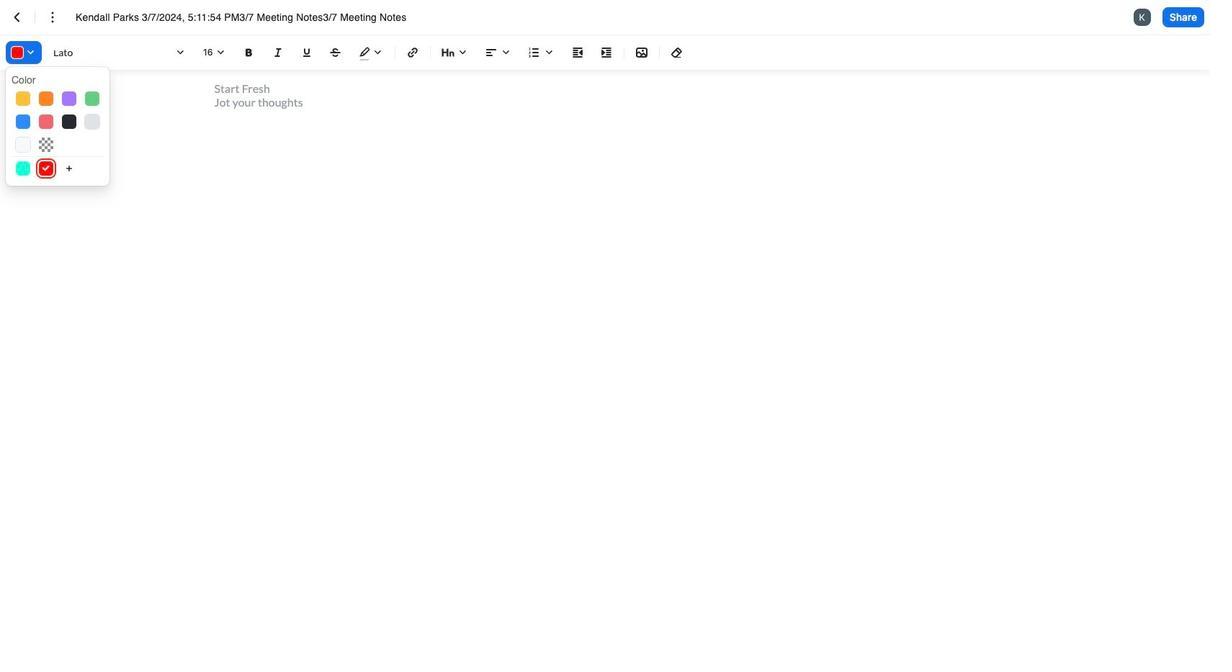 Task type: locate. For each thing, give the bounding box(es) containing it.
purple menu item
[[62, 91, 76, 106]]

green menu item
[[85, 91, 99, 106]]

gray menu item
[[85, 115, 99, 129]]

#ff0000 menu item
[[39, 161, 53, 176]]

link image
[[404, 44, 421, 61]]

None text field
[[76, 10, 433, 25]]

more image
[[44, 9, 61, 26]]

orange menu item
[[39, 91, 53, 106]]

yellow menu item
[[16, 91, 30, 106]]

increase indent image
[[598, 44, 615, 61]]

decrease indent image
[[569, 44, 586, 61]]

menu
[[6, 67, 109, 186]]

strikethrough image
[[327, 44, 344, 61]]

insert image image
[[633, 44, 650, 61]]

bold image
[[241, 44, 258, 61]]

all notes image
[[9, 9, 26, 26]]

white menu item
[[16, 138, 30, 152]]

italic image
[[269, 44, 287, 61]]



Task type: vqa. For each thing, say whether or not it's contained in the screenshot.
MAIN CONTENT ELEMENT
no



Task type: describe. For each thing, give the bounding box(es) containing it.
#00ffd9ff menu item
[[16, 161, 30, 176]]

blue menu item
[[16, 115, 30, 129]]

kendall parks image
[[1134, 9, 1151, 26]]

clear menu item
[[39, 138, 53, 152]]

black menu item
[[62, 115, 76, 129]]

clear style image
[[668, 44, 686, 61]]

underline image
[[298, 44, 316, 61]]

red menu item
[[39, 115, 53, 129]]



